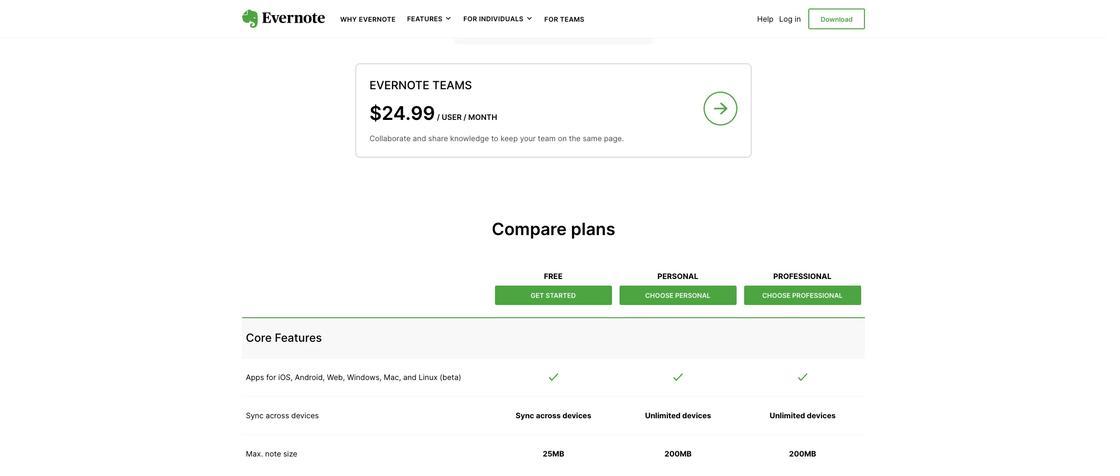 Task type: locate. For each thing, give the bounding box(es) containing it.
0 horizontal spatial teams
[[433, 78, 472, 92]]

0 horizontal spatial sync across devices
[[246, 411, 319, 420]]

evernote
[[359, 15, 396, 23], [370, 78, 430, 92]]

25mb
[[543, 449, 565, 459]]

choose professional
[[763, 291, 843, 299]]

to
[[491, 134, 499, 143]]

1 horizontal spatial teams
[[560, 15, 585, 23]]

compare plans
[[492, 219, 616, 239]]

1 200mb from the left
[[665, 449, 692, 459]]

keep
[[501, 134, 518, 143]]

0 horizontal spatial choose
[[646, 291, 674, 299]]

on
[[558, 134, 567, 143]]

1 horizontal spatial sync
[[516, 411, 534, 420]]

for inside button
[[464, 15, 477, 23]]

compare
[[492, 219, 567, 239]]

1 horizontal spatial unlimited
[[770, 411, 806, 420]]

0 vertical spatial teams
[[560, 15, 585, 23]]

24.99
[[382, 101, 435, 125]]

professional
[[774, 271, 832, 281], [793, 291, 843, 299]]

teams
[[560, 15, 585, 23], [433, 78, 472, 92]]

note
[[265, 449, 281, 459]]

download
[[821, 15, 853, 23]]

log
[[780, 14, 793, 24]]

$
[[370, 101, 382, 125]]

mark
[[475, 14, 493, 23]]

web,
[[327, 373, 345, 382]]

/
[[437, 112, 440, 122], [464, 112, 467, 122]]

and right mac,
[[403, 373, 417, 382]]

unlimited
[[645, 411, 681, 420], [770, 411, 806, 420]]

across up 25mb
[[536, 411, 561, 420]]

0 vertical spatial evernote
[[359, 15, 396, 23]]

choose for personal
[[646, 291, 674, 299]]

apps
[[246, 373, 264, 382]]

why evernote link
[[340, 14, 396, 24]]

1 / from the left
[[437, 112, 440, 122]]

for right images at the top of page
[[545, 15, 559, 23]]

200mb
[[665, 449, 692, 459], [790, 449, 817, 459]]

devices
[[291, 411, 319, 420], [563, 411, 592, 420], [683, 411, 712, 420], [807, 411, 836, 420]]

and left the share
[[413, 134, 426, 143]]

max. note size
[[246, 449, 298, 459]]

1 sync across devices from the left
[[246, 411, 319, 420]]

1 vertical spatial evernote
[[370, 78, 430, 92]]

why
[[340, 15, 357, 23]]

0 horizontal spatial unlimited
[[645, 411, 681, 420]]

collaborate
[[370, 134, 411, 143]]

/ left 'user'
[[437, 112, 440, 122]]

1 vertical spatial professional
[[793, 291, 843, 299]]

sync across devices up 25mb
[[516, 411, 592, 420]]

started
[[546, 291, 576, 299]]

pdfs
[[550, 14, 568, 23]]

0 horizontal spatial unlimited devices
[[645, 411, 712, 420]]

4 devices from the left
[[807, 411, 836, 420]]

for for for teams
[[545, 15, 559, 23]]

sync
[[246, 411, 264, 420], [516, 411, 534, 420]]

and left pdfs
[[534, 14, 548, 23]]

professional inside "link"
[[793, 291, 843, 299]]

2 across from the left
[[536, 411, 561, 420]]

your
[[520, 134, 536, 143]]

for left up
[[464, 15, 477, 23]]

personal
[[658, 271, 699, 281], [676, 291, 711, 299]]

0 horizontal spatial sync
[[246, 411, 264, 420]]

for
[[464, 15, 477, 23], [545, 15, 559, 23]]

1 horizontal spatial choose
[[763, 291, 791, 299]]

/ right 'user'
[[464, 112, 467, 122]]

1 sync from the left
[[246, 411, 264, 420]]

linux
[[419, 373, 438, 382]]

0 vertical spatial and
[[534, 14, 548, 23]]

for teams
[[545, 15, 585, 23]]

0 vertical spatial features
[[407, 15, 443, 23]]

across
[[266, 411, 289, 420], [536, 411, 561, 420]]

core features
[[246, 331, 322, 345]]

features button
[[407, 14, 452, 24]]

1 horizontal spatial sync across devices
[[516, 411, 592, 420]]

the
[[569, 134, 581, 143]]

0 horizontal spatial /
[[437, 112, 440, 122]]

1 horizontal spatial 200mb
[[790, 449, 817, 459]]

sync across devices down ios,
[[246, 411, 319, 420]]

choose inside "link"
[[763, 291, 791, 299]]

1 horizontal spatial for
[[545, 15, 559, 23]]

1 vertical spatial teams
[[433, 78, 472, 92]]

features
[[407, 15, 443, 23], [275, 331, 322, 345]]

2 choose from the left
[[763, 291, 791, 299]]

unlimited devices
[[645, 411, 712, 420], [770, 411, 836, 420]]

1 horizontal spatial /
[[464, 112, 467, 122]]

1 vertical spatial and
[[413, 134, 426, 143]]

1 unlimited from the left
[[645, 411, 681, 420]]

choose
[[646, 291, 674, 299], [763, 291, 791, 299]]

and
[[534, 14, 548, 23], [413, 134, 426, 143], [403, 373, 417, 382]]

1 horizontal spatial features
[[407, 15, 443, 23]]

android,
[[295, 373, 325, 382]]

2 / from the left
[[464, 112, 467, 122]]

0 horizontal spatial for
[[464, 15, 477, 23]]

1 vertical spatial features
[[275, 331, 322, 345]]

1 choose from the left
[[646, 291, 674, 299]]

why evernote
[[340, 15, 396, 23]]

1 across from the left
[[266, 411, 289, 420]]

1 horizontal spatial across
[[536, 411, 561, 420]]

get started
[[531, 291, 576, 299]]

knowledge
[[450, 134, 489, 143]]

help
[[758, 14, 774, 24]]

1 horizontal spatial unlimited devices
[[770, 411, 836, 420]]

2 devices from the left
[[563, 411, 592, 420]]

0 horizontal spatial 200mb
[[665, 449, 692, 459]]

(beta)
[[440, 373, 462, 382]]

sync across devices
[[246, 411, 319, 420], [516, 411, 592, 420]]

evernote up 24.99
[[370, 78, 430, 92]]

2 unlimited devices from the left
[[770, 411, 836, 420]]

evernote right why
[[359, 15, 396, 23]]

0 horizontal spatial across
[[266, 411, 289, 420]]

plans
[[571, 219, 616, 239]]

$ 24.99 / user / month
[[370, 101, 497, 125]]

across up note
[[266, 411, 289, 420]]

evernote logo image
[[242, 9, 325, 28]]

choose personal link
[[620, 286, 737, 305]]

download link
[[809, 8, 865, 29]]

get started link
[[495, 286, 612, 305]]

0 vertical spatial professional
[[774, 271, 832, 281]]



Task type: describe. For each thing, give the bounding box(es) containing it.
log in
[[780, 14, 801, 24]]

1 unlimited devices from the left
[[645, 411, 712, 420]]

choose professional link
[[745, 286, 862, 305]]

for
[[266, 373, 276, 382]]

individuals
[[479, 15, 524, 23]]

apps for ios, android, web, windows, mac, and linux (beta)
[[246, 373, 462, 382]]

page.
[[604, 134, 624, 143]]

choose for professional
[[763, 291, 791, 299]]

0 vertical spatial personal
[[658, 271, 699, 281]]

month
[[469, 112, 497, 122]]

0 horizontal spatial features
[[275, 331, 322, 345]]

teams for for teams
[[560, 15, 585, 23]]

evernote teams
[[370, 78, 472, 92]]

images
[[507, 14, 532, 23]]

2 200mb from the left
[[790, 449, 817, 459]]

size
[[283, 449, 298, 459]]

1 devices from the left
[[291, 411, 319, 420]]

log in link
[[780, 14, 801, 24]]

for individuals button
[[464, 14, 533, 24]]

evernote inside "why evernote" link
[[359, 15, 396, 23]]

get
[[531, 291, 545, 299]]

team
[[538, 134, 556, 143]]

2 unlimited from the left
[[770, 411, 806, 420]]

help link
[[758, 14, 774, 24]]

in
[[795, 14, 801, 24]]

2 sync from the left
[[516, 411, 534, 420]]

mark up images and pdfs
[[475, 14, 568, 23]]

3 devices from the left
[[683, 411, 712, 420]]

2 vertical spatial and
[[403, 373, 417, 382]]

user
[[442, 112, 462, 122]]

up
[[495, 14, 504, 23]]

core
[[246, 331, 272, 345]]

ios,
[[278, 373, 293, 382]]

features inside button
[[407, 15, 443, 23]]

for for for individuals
[[464, 15, 477, 23]]

same
[[583, 134, 602, 143]]

2 sync across devices from the left
[[516, 411, 592, 420]]

free
[[544, 271, 563, 281]]

mac,
[[384, 373, 401, 382]]

windows,
[[347, 373, 382, 382]]

for teams link
[[545, 14, 585, 24]]

choose personal
[[646, 291, 711, 299]]

max.
[[246, 449, 263, 459]]

teams for evernote teams
[[433, 78, 472, 92]]

1 vertical spatial personal
[[676, 291, 711, 299]]

share
[[429, 134, 448, 143]]

for individuals
[[464, 15, 524, 23]]

collaborate and share knowledge to keep your team on the same page.
[[370, 134, 624, 143]]



Task type: vqa. For each thing, say whether or not it's contained in the screenshot.
the middle Or
no



